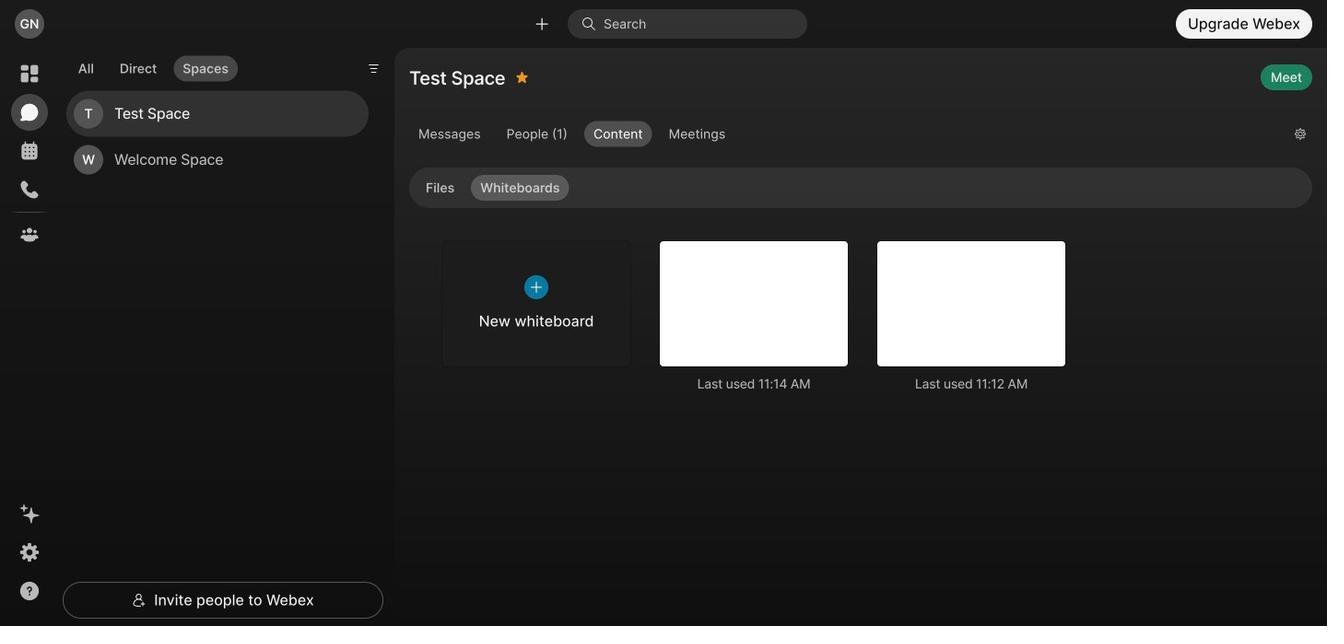 Task type: vqa. For each thing, say whether or not it's contained in the screenshot.
Test Space LIST ITEM
yes



Task type: describe. For each thing, give the bounding box(es) containing it.
webex tab list
[[11, 55, 48, 253]]

test space list item
[[66, 91, 369, 137]]

welcome space list item
[[66, 137, 369, 183]]



Task type: locate. For each thing, give the bounding box(es) containing it.
tab list
[[65, 45, 242, 87]]

group
[[409, 121, 1280, 151]]

navigation
[[0, 48, 59, 627]]

plus_12 image
[[524, 276, 548, 300]]



